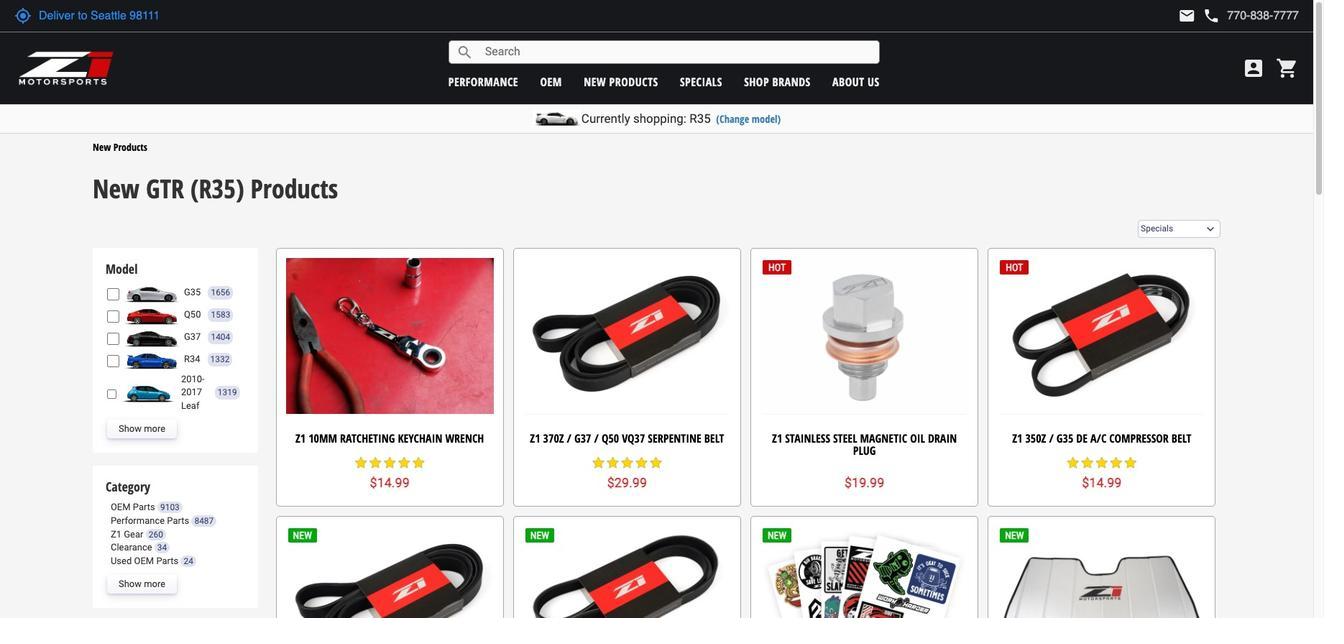 Task type: locate. For each thing, give the bounding box(es) containing it.
new gtr (r35) products
[[93, 171, 338, 207]]

nissan skyline coupe sedan r34 gtr gt-r bnr34 gts-t gtst gts awd attesa 1999 2000 2001 2002 rb20det rb25de rb25det rb26dett z1 motorsports image
[[123, 351, 180, 370]]

new products link
[[584, 74, 659, 90]]

show for model
[[119, 424, 142, 435]]

account_box link
[[1239, 57, 1269, 80]]

0 horizontal spatial g35
[[184, 287, 201, 298]]

1 horizontal spatial g35
[[1057, 431, 1074, 446]]

0 vertical spatial oem
[[540, 74, 562, 90]]

wrench
[[445, 431, 484, 446]]

z1 left 350z
[[1013, 431, 1023, 446]]

show for category
[[119, 579, 142, 590]]

1 vertical spatial show
[[119, 579, 142, 590]]

2 horizontal spatial oem
[[540, 74, 562, 90]]

2 show more button from the top
[[107, 576, 177, 594]]

infiniti q50 sedan hybrid v37 2014 2015 2016 2017 2018 2019 2020 vq37vhr 2.0t 3.0t 3.7l red sport redsport vr30ddtt z1 motorsports image
[[123, 306, 180, 325]]

model)
[[752, 112, 781, 126]]

None checkbox
[[107, 289, 119, 301], [107, 333, 119, 345], [107, 388, 116, 401], [107, 289, 119, 301], [107, 333, 119, 345], [107, 388, 116, 401]]

1332
[[210, 355, 230, 365]]

1 vertical spatial g37
[[575, 431, 592, 446]]

star star star star star $14.99 for g35
[[1067, 456, 1138, 491]]

0 vertical spatial parts
[[133, 502, 155, 513]]

z1 stainless steel magnetic oil drain plug
[[772, 431, 957, 459]]

shop brands
[[745, 74, 811, 90]]

star
[[354, 456, 368, 470], [368, 456, 383, 470], [383, 456, 397, 470], [397, 456, 412, 470], [412, 456, 426, 470], [592, 456, 606, 470], [606, 456, 620, 470], [620, 456, 635, 470], [635, 456, 649, 470], [649, 456, 663, 470], [1067, 456, 1081, 470], [1081, 456, 1095, 470], [1095, 456, 1110, 470], [1110, 456, 1124, 470], [1124, 456, 1138, 470]]

1 more from the top
[[144, 424, 166, 435]]

1 / from the left
[[567, 431, 572, 446]]

r35
[[690, 111, 711, 126]]

0 vertical spatial show more button
[[107, 420, 177, 439]]

show down null image
[[119, 424, 142, 435]]

1583
[[211, 310, 230, 320]]

2 / from the left
[[594, 431, 599, 446]]

show down used
[[119, 579, 142, 590]]

1 horizontal spatial g37
[[575, 431, 592, 446]]

1 vertical spatial g35
[[1057, 431, 1074, 446]]

/ right 370z
[[567, 431, 572, 446]]

currently shopping: r35 (change model)
[[582, 111, 781, 126]]

show more for model
[[119, 424, 166, 435]]

leaf
[[181, 401, 200, 411]]

mail phone
[[1179, 7, 1221, 24]]

260
[[149, 530, 163, 540]]

0 horizontal spatial $14.99
[[370, 476, 410, 491]]

z1 motorsports logo image
[[18, 50, 115, 86]]

g37 right 370z
[[575, 431, 592, 446]]

shopping_cart link
[[1273, 57, 1300, 80]]

q50 left 1583
[[184, 310, 201, 320]]

1 horizontal spatial products
[[251, 171, 338, 207]]

oem left new
[[540, 74, 562, 90]]

brands
[[773, 74, 811, 90]]

1 horizontal spatial /
[[594, 431, 599, 446]]

performance
[[449, 74, 519, 90]]

null image
[[120, 384, 178, 402]]

more
[[144, 424, 166, 435], [144, 579, 166, 590]]

1 horizontal spatial q50
[[602, 431, 619, 446]]

1 new from the top
[[93, 140, 111, 154]]

1 show from the top
[[119, 424, 142, 435]]

2 belt from the left
[[1172, 431, 1192, 446]]

q50
[[184, 310, 201, 320], [602, 431, 619, 446]]

show more button down null image
[[107, 420, 177, 439]]

0 vertical spatial new
[[93, 140, 111, 154]]

0 horizontal spatial star star star star star $14.99
[[354, 456, 426, 491]]

/ left vq37
[[594, 431, 599, 446]]

1404
[[211, 332, 230, 342]]

show more down used
[[119, 579, 166, 590]]

oem link
[[540, 74, 562, 90]]

star star star star star $14.99
[[354, 456, 426, 491], [1067, 456, 1138, 491]]

z1 left 10mm
[[296, 431, 306, 446]]

show more button for category
[[107, 576, 177, 594]]

z1 350z / g35 de a/c compressor belt
[[1013, 431, 1192, 446]]

g35
[[184, 287, 201, 298], [1057, 431, 1074, 446]]

steel
[[834, 431, 858, 446]]

g35 left "de"
[[1057, 431, 1074, 446]]

g37
[[184, 332, 201, 343], [575, 431, 592, 446]]

None checkbox
[[107, 311, 119, 323], [107, 355, 119, 368], [107, 311, 119, 323], [107, 355, 119, 368]]

show more down null image
[[119, 424, 166, 435]]

q50 left vq37
[[602, 431, 619, 446]]

serpentine
[[648, 431, 702, 446]]

0 vertical spatial more
[[144, 424, 166, 435]]

infiniti g35 coupe sedan v35 v36 skyline 2003 2004 2005 2006 2007 2008 3.5l vq35de revup rev up vq35hr z1 motorsports image
[[123, 284, 180, 303]]

1 vertical spatial q50
[[602, 431, 619, 446]]

3 / from the left
[[1050, 431, 1054, 446]]

2 new from the top
[[93, 171, 140, 207]]

oem down clearance
[[134, 556, 154, 567]]

oem
[[540, 74, 562, 90], [111, 502, 131, 513], [134, 556, 154, 567]]

1319
[[218, 388, 237, 398]]

shopping_cart
[[1277, 57, 1300, 80]]

2 more from the top
[[144, 579, 166, 590]]

z1 inside z1 stainless steel magnetic oil drain plug
[[772, 431, 783, 446]]

24
[[184, 556, 193, 567]]

parts down 9103
[[167, 516, 189, 526]]

2 vertical spatial oem
[[134, 556, 154, 567]]

1 vertical spatial oem
[[111, 502, 131, 513]]

show more button
[[107, 420, 177, 439], [107, 576, 177, 594]]

products
[[113, 140, 147, 154], [251, 171, 338, 207]]

2 horizontal spatial /
[[1050, 431, 1054, 446]]

1 star from the left
[[354, 456, 368, 470]]

show more button down used
[[107, 576, 177, 594]]

star star star star star $29.99
[[592, 456, 663, 491]]

0 vertical spatial show more
[[119, 424, 166, 435]]

show
[[119, 424, 142, 435], [119, 579, 142, 590]]

z1 370z / g37 / q50 vq37 serpentine belt
[[530, 431, 725, 446]]

0 horizontal spatial q50
[[184, 310, 201, 320]]

2 show from the top
[[119, 579, 142, 590]]

1 vertical spatial show more
[[119, 579, 166, 590]]

$14.99 down z1 350z / g35 de a/c compressor belt
[[1083, 476, 1122, 491]]

5 star from the left
[[412, 456, 426, 470]]

star star star star star $14.99 down z1 350z / g35 de a/c compressor belt
[[1067, 456, 1138, 491]]

1 vertical spatial new
[[93, 171, 140, 207]]

0 horizontal spatial oem
[[111, 502, 131, 513]]

9103
[[160, 503, 180, 513]]

1 vertical spatial products
[[251, 171, 338, 207]]

/ for z1 370z / g37 / q50 vq37 serpentine belt
[[567, 431, 572, 446]]

z1 left 370z
[[530, 431, 541, 446]]

0 vertical spatial g35
[[184, 287, 201, 298]]

about us
[[833, 74, 880, 90]]

show more
[[119, 424, 166, 435], [119, 579, 166, 590]]

0 horizontal spatial g37
[[184, 332, 201, 343]]

z1 left gear
[[111, 529, 122, 540]]

belt
[[705, 431, 725, 446], [1172, 431, 1192, 446]]

show more button for model
[[107, 420, 177, 439]]

14 star from the left
[[1110, 456, 1124, 470]]

more down null image
[[144, 424, 166, 435]]

$14.99
[[370, 476, 410, 491], [1083, 476, 1122, 491]]

oil
[[911, 431, 926, 446]]

parts up the performance
[[133, 502, 155, 513]]

0 vertical spatial products
[[113, 140, 147, 154]]

belt right compressor in the right of the page
[[1172, 431, 1192, 446]]

z1 inside category oem parts 9103 performance parts 8487 z1 gear 260 clearance 34 used oem parts 24
[[111, 529, 122, 540]]

z1 for z1 10mm ratcheting keychain wrench
[[296, 431, 306, 446]]

1 vertical spatial show more button
[[107, 576, 177, 594]]

parts
[[133, 502, 155, 513], [167, 516, 189, 526], [156, 556, 179, 567]]

z1 for z1 stainless steel magnetic oil drain plug
[[772, 431, 783, 446]]

3 star from the left
[[383, 456, 397, 470]]

9 star from the left
[[635, 456, 649, 470]]

more for category
[[144, 579, 166, 590]]

z1
[[296, 431, 306, 446], [530, 431, 541, 446], [772, 431, 783, 446], [1013, 431, 1023, 446], [111, 529, 122, 540]]

more down 34
[[144, 579, 166, 590]]

parts down 34
[[156, 556, 179, 567]]

ratcheting
[[340, 431, 395, 446]]

1 horizontal spatial $14.99
[[1083, 476, 1122, 491]]

7 star from the left
[[606, 456, 620, 470]]

1 vertical spatial more
[[144, 579, 166, 590]]

category
[[106, 478, 150, 495]]

shop brands link
[[745, 74, 811, 90]]

plug
[[854, 443, 876, 459]]

new
[[584, 74, 606, 90]]

(change model) link
[[717, 112, 781, 126]]

g35 left '1656'
[[184, 287, 201, 298]]

1 horizontal spatial belt
[[1172, 431, 1192, 446]]

g37 up 'r34'
[[184, 332, 201, 343]]

2 $14.99 from the left
[[1083, 476, 1122, 491]]

2 show more from the top
[[119, 579, 166, 590]]

0 horizontal spatial belt
[[705, 431, 725, 446]]

2 star star star star star $14.99 from the left
[[1067, 456, 1138, 491]]

z1 left stainless
[[772, 431, 783, 446]]

0 vertical spatial g37
[[184, 332, 201, 343]]

performance link
[[449, 74, 519, 90]]

currently
[[582, 111, 631, 126]]

1 star star star star star $14.99 from the left
[[354, 456, 426, 491]]

belt right serpentine
[[705, 431, 725, 446]]

1 horizontal spatial oem
[[134, 556, 154, 567]]

star star star star star $14.99 down z1 10mm ratcheting keychain wrench
[[354, 456, 426, 491]]

0 vertical spatial show
[[119, 424, 142, 435]]

1 $14.99 from the left
[[370, 476, 410, 491]]

/
[[567, 431, 572, 446], [594, 431, 599, 446], [1050, 431, 1054, 446]]

1 show more from the top
[[119, 424, 166, 435]]

$29.99
[[608, 476, 647, 491]]

0 horizontal spatial products
[[113, 140, 147, 154]]

0 horizontal spatial /
[[567, 431, 572, 446]]

/ right 350z
[[1050, 431, 1054, 446]]

z1 10mm ratcheting keychain wrench
[[296, 431, 484, 446]]

1 horizontal spatial star star star star star $14.99
[[1067, 456, 1138, 491]]

$14.99 down z1 10mm ratcheting keychain wrench
[[370, 476, 410, 491]]

my_location
[[14, 7, 32, 24]]

new
[[93, 140, 111, 154], [93, 171, 140, 207]]

search
[[457, 44, 474, 61]]

1 show more button from the top
[[107, 420, 177, 439]]

oem up the performance
[[111, 502, 131, 513]]

about us link
[[833, 74, 880, 90]]



Task type: vqa. For each thing, say whether or not it's contained in the screenshot.
vehicle inside No vehicle selected! Select your vehicle
no



Task type: describe. For each thing, give the bounding box(es) containing it.
gtr
[[146, 171, 184, 207]]

15 star from the left
[[1124, 456, 1138, 470]]

about
[[833, 74, 865, 90]]

1656
[[211, 288, 230, 298]]

new products
[[93, 140, 147, 154]]

keychain
[[398, 431, 443, 446]]

stainless
[[786, 431, 831, 446]]

clearance
[[111, 542, 152, 553]]

z1 for z1 370z / g37 / q50 vq37 serpentine belt
[[530, 431, 541, 446]]

shopping:
[[634, 111, 687, 126]]

6 star from the left
[[592, 456, 606, 470]]

star star star star star $14.99 for keychain
[[354, 456, 426, 491]]

products
[[610, 74, 659, 90]]

1 belt from the left
[[705, 431, 725, 446]]

phone
[[1204, 7, 1221, 24]]

gear
[[124, 529, 143, 540]]

specials link
[[680, 74, 723, 90]]

drain
[[928, 431, 957, 446]]

2017
[[181, 387, 202, 398]]

used
[[111, 556, 132, 567]]

new for new products
[[93, 140, 111, 154]]

10 star from the left
[[649, 456, 663, 470]]

$14.99 for g35
[[1083, 476, 1122, 491]]

performance
[[111, 516, 165, 526]]

11 star from the left
[[1067, 456, 1081, 470]]

370z
[[543, 431, 564, 446]]

/ for z1 350z / g35 de a/c compressor belt
[[1050, 431, 1054, 446]]

shop
[[745, 74, 770, 90]]

$19.99
[[845, 476, 885, 491]]

vq37
[[622, 431, 645, 446]]

specials
[[680, 74, 723, 90]]

(r35)
[[191, 171, 244, 207]]

$14.99 for keychain
[[370, 476, 410, 491]]

a/c
[[1091, 431, 1107, 446]]

compressor
[[1110, 431, 1169, 446]]

2 star from the left
[[368, 456, 383, 470]]

13 star from the left
[[1095, 456, 1110, 470]]

350z
[[1026, 431, 1047, 446]]

more for model
[[144, 424, 166, 435]]

1 vertical spatial parts
[[167, 516, 189, 526]]

4 star from the left
[[397, 456, 412, 470]]

2 vertical spatial parts
[[156, 556, 179, 567]]

infiniti g37 coupe sedan convertible v36 cv36 hv36 skyline 2008 2009 2010 2011 2012 2013 3.7l vq37vhr z1 motorsports image
[[123, 329, 180, 347]]

category oem parts 9103 performance parts 8487 z1 gear 260 clearance 34 used oem parts 24
[[106, 478, 214, 567]]

8 star from the left
[[620, 456, 635, 470]]

z1 for z1 350z / g35 de a/c compressor belt
[[1013, 431, 1023, 446]]

mail
[[1179, 7, 1196, 24]]

10mm
[[309, 431, 337, 446]]

2010-
[[181, 374, 205, 385]]

phone link
[[1204, 7, 1300, 24]]

account_box
[[1243, 57, 1266, 80]]

de
[[1077, 431, 1088, 446]]

Search search field
[[474, 41, 879, 63]]

0 vertical spatial q50
[[184, 310, 201, 320]]

new products link
[[93, 140, 147, 154]]

new for new gtr (r35) products
[[93, 171, 140, 207]]

mail link
[[1179, 7, 1196, 24]]

(change
[[717, 112, 750, 126]]

model
[[106, 260, 138, 278]]

r34
[[184, 354, 200, 365]]

new products
[[584, 74, 659, 90]]

us
[[868, 74, 880, 90]]

2010- 2017 leaf
[[181, 374, 205, 411]]

magnetic
[[861, 431, 908, 446]]

12 star from the left
[[1081, 456, 1095, 470]]

show more for category
[[119, 579, 166, 590]]

8487
[[194, 516, 214, 526]]

34
[[157, 543, 167, 553]]



